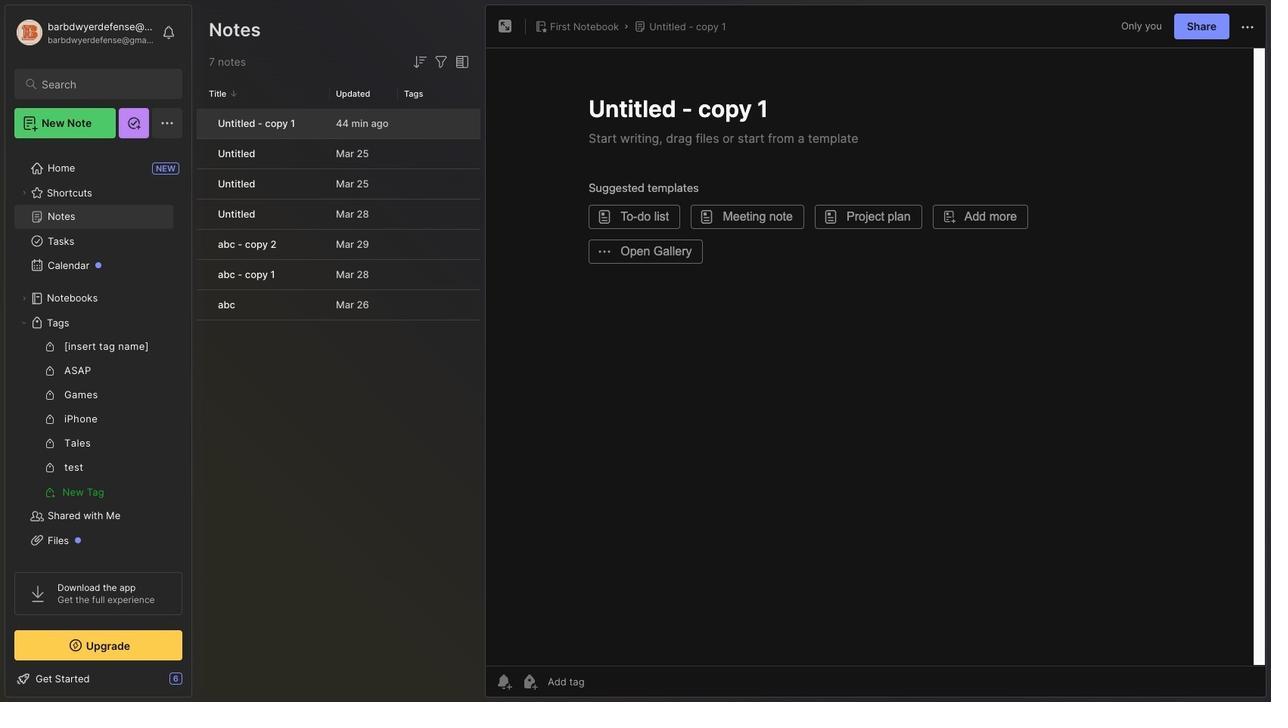 Task type: describe. For each thing, give the bounding box(es) containing it.
7 cell from the top
[[197, 291, 209, 320]]

1 cell from the top
[[197, 109, 209, 138]]

2 cell from the top
[[197, 139, 209, 169]]

4 cell from the top
[[197, 200, 209, 229]]

tree inside the main element
[[5, 148, 191, 586]]

Sort options field
[[411, 53, 429, 71]]

expand notebooks image
[[20, 294, 29, 303]]

note window element
[[485, 5, 1266, 702]]

group inside the main element
[[14, 335, 173, 505]]

Account field
[[14, 17, 154, 48]]

none search field inside the main element
[[42, 75, 169, 93]]

Add tag field
[[546, 676, 660, 689]]

5 cell from the top
[[197, 230, 209, 260]]

Add filters field
[[432, 53, 450, 71]]

main element
[[0, 0, 197, 703]]

click to collapse image
[[191, 675, 202, 693]]



Task type: locate. For each thing, give the bounding box(es) containing it.
Search text field
[[42, 77, 169, 92]]

tree
[[5, 148, 191, 586]]

View options field
[[450, 53, 471, 71]]

More actions field
[[1239, 17, 1257, 36]]

add tag image
[[521, 673, 539, 692]]

3 cell from the top
[[197, 169, 209, 199]]

None search field
[[42, 75, 169, 93]]

row group
[[197, 109, 480, 322]]

Help and Learning task checklist field
[[5, 667, 191, 692]]

add a reminder image
[[495, 673, 513, 692]]

more actions image
[[1239, 18, 1257, 36]]

expand note image
[[496, 17, 514, 36]]

add filters image
[[432, 53, 450, 71]]

group
[[14, 335, 173, 505]]

expand tags image
[[20, 319, 29, 328]]

Note Editor text field
[[486, 48, 1266, 667]]

cell
[[197, 109, 209, 138], [197, 139, 209, 169], [197, 169, 209, 199], [197, 200, 209, 229], [197, 230, 209, 260], [197, 260, 209, 290], [197, 291, 209, 320]]

6 cell from the top
[[197, 260, 209, 290]]



Task type: vqa. For each thing, say whether or not it's contained in the screenshot.
"row group"
yes



